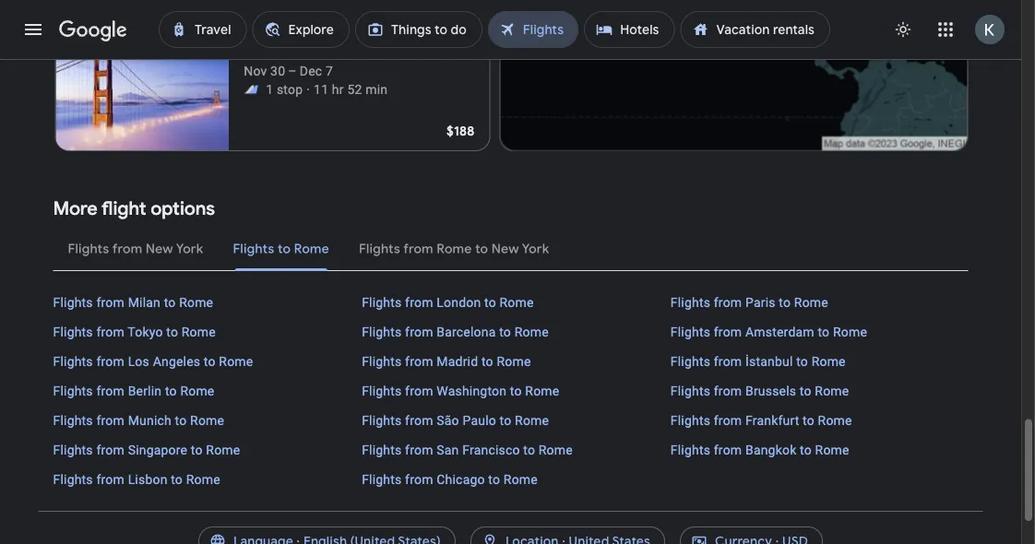 Task type: locate. For each thing, give the bounding box(es) containing it.
from for los
[[96, 354, 125, 369]]

main menu image
[[22, 18, 44, 41]]

flights left london
[[362, 295, 402, 310]]

to down flights from são paulo to rome link
[[524, 442, 535, 458]]

to down flights from munich to rome link
[[191, 442, 203, 458]]

frontier and spirit image
[[244, 82, 259, 97]]

rome down flights from frankfurt to rome link
[[815, 442, 850, 458]]

flights up flights from madrid to rome
[[362, 324, 402, 340]]

to inside "link"
[[797, 354, 808, 369]]

flights down the flights from berlin to rome at bottom
[[53, 413, 93, 428]]

from inside "link"
[[96, 442, 125, 458]]

rome for flights from madrid to rome
[[497, 354, 531, 369]]

rome down flights from paris to rome link
[[833, 324, 868, 340]]

0 horizontal spatial francisco
[[273, 43, 340, 62]]

flights from los angeles to rome link
[[53, 352, 351, 371]]

to right berlin
[[165, 383, 177, 399]]

11
[[314, 82, 329, 97]]

flights for flights from barcelona to rome
[[362, 324, 402, 340]]

rome for flights from milan to rome
[[179, 295, 213, 310]]

1 horizontal spatial francisco
[[463, 442, 520, 458]]

rome down the flights from madrid to rome link in the bottom of the page
[[525, 383, 560, 399]]

rome up flights from tokyo to rome link
[[179, 295, 213, 310]]

from up flights from lisbon to rome
[[96, 442, 125, 458]]

flights down 'flights from frankfurt to rome'
[[671, 442, 711, 458]]

to for flights from bangkok to rome
[[800, 442, 812, 458]]

1
[[266, 82, 273, 97]]

to right milan
[[164, 295, 176, 310]]

rome for flights from berlin to rome
[[180, 383, 215, 399]]

to down flights from brussels to rome link
[[803, 413, 815, 428]]

to for flights from paris to rome
[[779, 295, 791, 310]]

rome down flights from munich to rome link
[[206, 442, 240, 458]]

from down flights from i̇stanbul to rome
[[714, 383, 742, 399]]

rome for flights from bangkok to rome
[[815, 442, 850, 458]]

los
[[128, 354, 149, 369]]

flights from washington to rome
[[362, 383, 560, 399]]

flights for flights from bangkok to rome
[[671, 442, 711, 458]]

from down the flights from berlin to rome at bottom
[[96, 413, 125, 428]]

san up nov at the left
[[244, 43, 269, 62]]

flights for flights from washington to rome
[[362, 383, 402, 399]]

flights up flights from lisbon to rome
[[53, 442, 93, 458]]

from left lisbon
[[96, 472, 125, 487]]

flights for flights from london to rome
[[362, 295, 402, 310]]

from left milan
[[96, 295, 125, 310]]

from for singapore
[[96, 442, 125, 458]]

francisco
[[273, 43, 340, 62], [463, 442, 520, 458]]

flights from san francisco to rome
[[362, 442, 573, 458]]

from up flights from madrid to rome
[[405, 324, 433, 340]]

rome up flights from barcelona to rome link
[[500, 295, 534, 310]]

to down flights from frankfurt to rome link
[[800, 442, 812, 458]]

flights left berlin
[[53, 383, 93, 399]]

rome down flights from amsterdam to rome link
[[812, 354, 846, 369]]

rome inside "link"
[[206, 442, 240, 458]]

rome for flights from amsterdam to rome
[[833, 324, 868, 340]]

rome for flights from brussels to rome
[[815, 383, 850, 399]]

to for flights from madrid to rome
[[482, 354, 494, 369]]

flights up flights from chicago to rome
[[362, 442, 402, 458]]

rome up flights from amsterdam to rome link
[[794, 295, 829, 310]]

to down flights from paris to rome link
[[818, 324, 830, 340]]

flights from frankfurt to rome link
[[671, 411, 969, 430]]

to right paris
[[779, 295, 791, 310]]

rome down flights from berlin to rome link
[[190, 413, 224, 428]]

flights for flights from tokyo to rome
[[53, 324, 93, 340]]

to right tokyo
[[166, 324, 178, 340]]

to right london
[[485, 295, 496, 310]]

from left paris
[[714, 295, 742, 310]]

francisco inside the san francisco nov 30 – dec 7
[[273, 43, 340, 62]]

to down the flights from madrid to rome link in the bottom of the page
[[510, 383, 522, 399]]

flights for flights from los angeles to rome
[[53, 354, 93, 369]]

to for flights from amsterdam to rome
[[818, 324, 830, 340]]

from inside "link"
[[714, 354, 742, 369]]

to
[[164, 295, 176, 310], [485, 295, 496, 310], [779, 295, 791, 310], [166, 324, 178, 340], [499, 324, 511, 340], [818, 324, 830, 340], [204, 354, 216, 369], [482, 354, 494, 369], [797, 354, 808, 369], [165, 383, 177, 399], [510, 383, 522, 399], [800, 383, 812, 399], [175, 413, 187, 428], [500, 413, 512, 428], [803, 413, 815, 428], [191, 442, 203, 458], [524, 442, 535, 458], [800, 442, 812, 458], [171, 472, 183, 487], [489, 472, 500, 487]]

flights up flights from tokyo to rome
[[53, 295, 93, 310]]

flights for flights from amsterdam to rome
[[671, 324, 711, 340]]

flights up flights from brussels to rome
[[671, 354, 711, 369]]

rome for flights from munich to rome
[[190, 413, 224, 428]]

rome down the flights from singapore to rome "link" in the left bottom of the page
[[186, 472, 220, 487]]

san
[[244, 43, 269, 62], [437, 442, 459, 458]]

to right madrid
[[482, 354, 494, 369]]

from down flights from madrid to rome
[[405, 383, 433, 399]]

rome down flights from barcelona to rome link
[[497, 354, 531, 369]]

1 vertical spatial san
[[437, 442, 459, 458]]

flights left paris
[[671, 295, 711, 310]]

flights inside "link"
[[671, 354, 711, 369]]

flights for flights from frankfurt to rome
[[671, 413, 711, 428]]

nov
[[244, 63, 267, 78]]

to right "chicago"
[[489, 472, 500, 487]]

change appearance image
[[881, 7, 926, 52]]

amsterdam
[[746, 324, 815, 340]]

flights down flights from brussels to rome
[[671, 413, 711, 428]]

from left "são"
[[405, 413, 433, 428]]

flights left the los
[[53, 354, 93, 369]]

to inside "link"
[[191, 442, 203, 458]]

flights left "chicago"
[[362, 472, 402, 487]]

to right lisbon
[[171, 472, 183, 487]]

flights down flights from paris to rome on the bottom right of page
[[671, 324, 711, 340]]

from for london
[[405, 295, 433, 310]]

to for flights from london to rome
[[485, 295, 496, 310]]

rome down flights from brussels to rome link
[[818, 413, 853, 428]]

flights from chicago to rome link
[[362, 471, 660, 489]]

flights for flights from são paulo to rome
[[362, 413, 402, 428]]

flights down flights from milan to rome
[[53, 324, 93, 340]]

flights left madrid
[[362, 354, 402, 369]]

flights for flights from munich to rome
[[53, 413, 93, 428]]

flights inside "link"
[[53, 442, 93, 458]]

flights from milan to rome
[[53, 295, 213, 310]]

san down "são"
[[437, 442, 459, 458]]

from left "chicago"
[[405, 472, 433, 487]]

from up flights from chicago to rome
[[405, 442, 433, 458]]

flights from bangkok to rome link
[[671, 441, 969, 459]]

from left the bangkok
[[714, 442, 742, 458]]

singapore
[[128, 442, 188, 458]]

i̇stanbul
[[746, 354, 793, 369]]

0 vertical spatial san
[[244, 43, 269, 62]]

from left the i̇stanbul
[[714, 354, 742, 369]]

flights from washington to rome link
[[362, 382, 660, 400]]

to right paulo at bottom left
[[500, 413, 512, 428]]

from left berlin
[[96, 383, 125, 399]]

rome for flights from barcelona to rome
[[515, 324, 549, 340]]

francisco down paulo at bottom left
[[463, 442, 520, 458]]

flights
[[53, 295, 93, 310], [362, 295, 402, 310], [671, 295, 711, 310], [53, 324, 93, 340], [362, 324, 402, 340], [671, 324, 711, 340], [53, 354, 93, 369], [362, 354, 402, 369], [671, 354, 711, 369], [53, 383, 93, 399], [362, 383, 402, 399], [671, 383, 711, 399], [53, 413, 93, 428], [362, 413, 402, 428], [671, 413, 711, 428], [53, 442, 93, 458], [362, 442, 402, 458], [671, 442, 711, 458], [53, 472, 93, 487], [362, 472, 402, 487]]

more flight options
[[53, 196, 215, 220]]

flights for flights from i̇stanbul to rome
[[671, 354, 711, 369]]

flights from i̇stanbul to rome
[[671, 354, 846, 369]]

to right munich
[[175, 413, 187, 428]]

flights from singapore to rome
[[53, 442, 240, 458]]

from down flights from brussels to rome
[[714, 413, 742, 428]]

rome down the 'flights from london to rome' link
[[515, 324, 549, 340]]

rome
[[179, 295, 213, 310], [500, 295, 534, 310], [794, 295, 829, 310], [182, 324, 216, 340], [515, 324, 549, 340], [833, 324, 868, 340], [219, 354, 253, 369], [497, 354, 531, 369], [812, 354, 846, 369], [180, 383, 215, 399], [525, 383, 560, 399], [815, 383, 850, 399], [190, 413, 224, 428], [515, 413, 549, 428], [818, 413, 853, 428], [206, 442, 240, 458], [539, 442, 573, 458], [815, 442, 850, 458], [186, 472, 220, 487], [504, 472, 538, 487]]

madrid
[[437, 354, 478, 369]]

flights down flights from madrid to rome
[[362, 383, 402, 399]]

flights left lisbon
[[53, 472, 93, 487]]

to right the i̇stanbul
[[797, 354, 808, 369]]

flights from paris to rome
[[671, 295, 829, 310]]

from for munich
[[96, 413, 125, 428]]

paris
[[746, 295, 776, 310]]

flights left "são"
[[362, 413, 402, 428]]

from left london
[[405, 295, 433, 310]]

to for flights from milan to rome
[[164, 295, 176, 310]]

0 horizontal spatial san
[[244, 43, 269, 62]]

to for flights from berlin to rome
[[165, 383, 177, 399]]

rome down flights from tokyo to rome link
[[219, 354, 253, 369]]

rome down flights from são paulo to rome link
[[539, 442, 573, 458]]

to down the 'flights from london to rome' link
[[499, 324, 511, 340]]

11 hr 52 min
[[314, 82, 388, 97]]

london
[[437, 295, 481, 310]]

rome down flights from i̇stanbul to rome "link"
[[815, 383, 850, 399]]

1 vertical spatial francisco
[[463, 442, 520, 458]]

from for frankfurt
[[714, 413, 742, 428]]

flights for flights from paris to rome
[[671, 295, 711, 310]]

rome inside "link"
[[812, 354, 846, 369]]

flights from são paulo to rome link
[[362, 411, 660, 430]]

rome down flights from los angeles to rome link
[[180, 383, 215, 399]]

rome down flights from milan to rome link
[[182, 324, 216, 340]]

from
[[96, 295, 125, 310], [405, 295, 433, 310], [714, 295, 742, 310], [96, 324, 125, 340], [405, 324, 433, 340], [714, 324, 742, 340], [96, 354, 125, 369], [405, 354, 433, 369], [714, 354, 742, 369], [96, 383, 125, 399], [405, 383, 433, 399], [714, 383, 742, 399], [96, 413, 125, 428], [405, 413, 433, 428], [714, 413, 742, 428], [96, 442, 125, 458], [405, 442, 433, 458], [714, 442, 742, 458], [96, 472, 125, 487], [405, 472, 433, 487]]

 image
[[307, 80, 310, 99]]

flights from london to rome
[[362, 295, 534, 310]]

flights from singapore to rome link
[[53, 441, 351, 459]]

francisco up 30 – dec
[[273, 43, 340, 62]]

rome for flights from chicago to rome
[[504, 472, 538, 487]]

flights down flights from i̇stanbul to rome
[[671, 383, 711, 399]]

0 vertical spatial francisco
[[273, 43, 340, 62]]

flights from tokyo to rome link
[[53, 323, 351, 341]]

rome down flights from san francisco to rome link
[[504, 472, 538, 487]]

52
[[347, 82, 362, 97]]

from left madrid
[[405, 354, 433, 369]]

flights for flights from milan to rome
[[53, 295, 93, 310]]

from for san
[[405, 442, 433, 458]]

from for barcelona
[[405, 324, 433, 340]]

flights from london to rome link
[[362, 293, 660, 312]]

to down flights from i̇stanbul to rome "link"
[[800, 383, 812, 399]]

flights for flights from singapore to rome
[[53, 442, 93, 458]]

from down flights from paris to rome on the bottom right of page
[[714, 324, 742, 340]]

rome for flights from i̇stanbul to rome
[[812, 354, 846, 369]]

from left tokyo
[[96, 324, 125, 340]]

rome for flights from frankfurt to rome
[[818, 413, 853, 428]]

from left the los
[[96, 354, 125, 369]]

paulo
[[463, 413, 496, 428]]

flights from berlin to rome
[[53, 383, 215, 399]]

flights from lisbon to rome
[[53, 472, 220, 487]]

frankfurt
[[746, 413, 800, 428]]

1 stop
[[266, 82, 303, 97]]

flights for flights from chicago to rome
[[362, 472, 402, 487]]

milan
[[128, 295, 161, 310]]

min
[[366, 82, 388, 97]]



Task type: vqa. For each thing, say whether or not it's contained in the screenshot.
Portuguese
no



Task type: describe. For each thing, give the bounding box(es) containing it.
from for washington
[[405, 383, 433, 399]]

berlin
[[128, 383, 162, 399]]

brussels
[[746, 383, 797, 399]]

barcelona
[[437, 324, 496, 340]]

rome for flights from paris to rome
[[794, 295, 829, 310]]

from for brussels
[[714, 383, 742, 399]]

san inside the san francisco nov 30 – dec 7
[[244, 43, 269, 62]]

tokyo
[[128, 324, 163, 340]]

chicago
[[437, 472, 485, 487]]

flights from brussels to rome
[[671, 383, 850, 399]]

flights for flights from san francisco to rome
[[362, 442, 402, 458]]

flights from i̇stanbul to rome link
[[671, 352, 969, 371]]

flights from barcelona to rome
[[362, 324, 549, 340]]

to for flights from frankfurt to rome
[[803, 413, 815, 428]]

options
[[151, 196, 215, 220]]

from for amsterdam
[[714, 324, 742, 340]]

francisco inside flights from san francisco to rome link
[[463, 442, 520, 458]]

bangkok
[[746, 442, 797, 458]]

flights from milan to rome link
[[53, 293, 351, 312]]

flights from los angeles to rome
[[53, 354, 253, 369]]

flights from chicago to rome
[[362, 472, 538, 487]]

188 US dollars text field
[[447, 123, 475, 139]]

from for são
[[405, 413, 433, 428]]

from for madrid
[[405, 354, 433, 369]]

flights from bangkok to rome
[[671, 442, 850, 458]]

more
[[53, 196, 98, 220]]

flights from lisbon to rome link
[[53, 471, 351, 489]]

to for flights from munich to rome
[[175, 413, 187, 428]]

from for chicago
[[405, 472, 433, 487]]

rome for flights from lisbon to rome
[[186, 472, 220, 487]]

flights from são paulo to rome
[[362, 413, 549, 428]]

$188
[[447, 123, 475, 139]]

rome for flights from singapore to rome
[[206, 442, 240, 458]]

flights from brussels to rome link
[[671, 382, 969, 400]]

7
[[326, 63, 333, 78]]

rome down the flights from washington to rome link
[[515, 413, 549, 428]]

flight
[[102, 196, 146, 220]]

rome for flights from washington to rome
[[525, 383, 560, 399]]

hr
[[332, 82, 344, 97]]

flights from paris to rome link
[[671, 293, 969, 312]]

from for bangkok
[[714, 442, 742, 458]]

to for flights from barcelona to rome
[[499, 324, 511, 340]]

to down flights from tokyo to rome link
[[204, 354, 216, 369]]

flights from amsterdam to rome
[[671, 324, 868, 340]]

from for tokyo
[[96, 324, 125, 340]]

rome for flights from tokyo to rome
[[182, 324, 216, 340]]

lisbon
[[128, 472, 168, 487]]

munich
[[128, 413, 172, 428]]

rome for flights from london to rome
[[500, 295, 534, 310]]

to for flights from washington to rome
[[510, 383, 522, 399]]

angeles
[[153, 354, 200, 369]]

from for paris
[[714, 295, 742, 310]]

30 – dec
[[271, 63, 322, 78]]

flights from frankfurt to rome
[[671, 413, 853, 428]]

flights for flights from madrid to rome
[[362, 354, 402, 369]]

flights from berlin to rome link
[[53, 382, 351, 400]]

stop
[[277, 82, 303, 97]]

from for i̇stanbul
[[714, 354, 742, 369]]

washington
[[437, 383, 507, 399]]

flights from tokyo to rome
[[53, 324, 216, 340]]

flights from munich to rome link
[[53, 411, 351, 430]]

to for flights from singapore to rome
[[191, 442, 203, 458]]

san francisco nov 30 – dec 7
[[244, 43, 340, 78]]

to for flights from tokyo to rome
[[166, 324, 178, 340]]

from for lisbon
[[96, 472, 125, 487]]

from for milan
[[96, 295, 125, 310]]

flights for flights from berlin to rome
[[53, 383, 93, 399]]

flights for flights from lisbon to rome
[[53, 472, 93, 487]]

flights from barcelona to rome link
[[362, 323, 660, 341]]

to for flights from chicago to rome
[[489, 472, 500, 487]]

flights for flights from brussels to rome
[[671, 383, 711, 399]]

flights from madrid to rome
[[362, 354, 531, 369]]

1 horizontal spatial san
[[437, 442, 459, 458]]

to for flights from i̇stanbul to rome
[[797, 354, 808, 369]]

flights from san francisco to rome link
[[362, 441, 660, 459]]

from for berlin
[[96, 383, 125, 399]]

to for flights from brussels to rome
[[800, 383, 812, 399]]

flights from amsterdam to rome link
[[671, 323, 969, 341]]

flights from madrid to rome link
[[362, 352, 660, 371]]

flights from munich to rome
[[53, 413, 224, 428]]

são
[[437, 413, 459, 428]]

to for flights from lisbon to rome
[[171, 472, 183, 487]]



